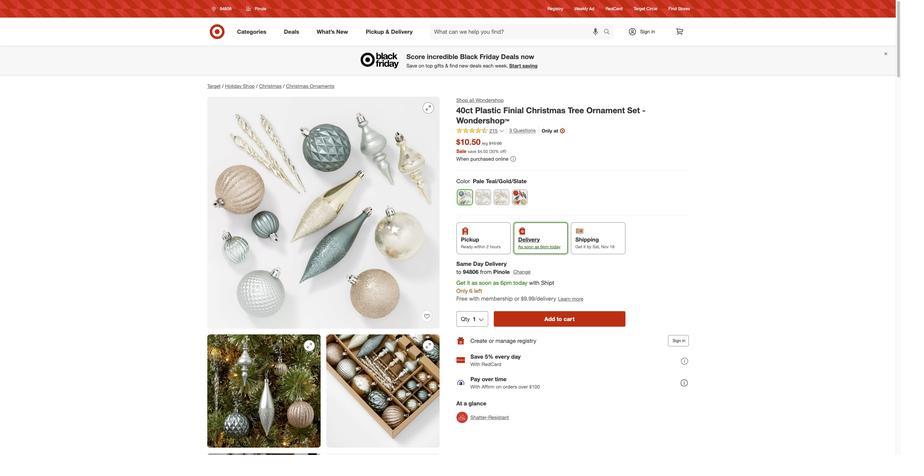 Task type: vqa. For each thing, say whether or not it's contained in the screenshot.
saving on the top right of the page
yes



Task type: locate. For each thing, give the bounding box(es) containing it.
0 vertical spatial pinole
[[255, 6, 267, 11]]

2 horizontal spatial as
[[535, 244, 540, 250]]

as up left
[[472, 280, 478, 287]]

photo from @gala_mk85, 4 of 7 image
[[207, 454, 321, 456]]

0 horizontal spatial over
[[482, 376, 494, 383]]

1 horizontal spatial with
[[530, 280, 540, 287]]

1 horizontal spatial pickup
[[461, 236, 480, 243]]

christmas left ornaments
[[286, 83, 309, 89]]

stores
[[679, 6, 691, 11]]

on inside pay over time with affirm on orders over $100
[[496, 384, 502, 390]]

today inside "delivery as soon as 6pm today"
[[550, 244, 561, 250]]

pickup up ready
[[461, 236, 480, 243]]

0 horizontal spatial get
[[457, 280, 466, 287]]

0 horizontal spatial /
[[222, 83, 224, 89]]

red/green/gold image
[[513, 190, 528, 205]]

redcard inside save 5% every day with redcard
[[482, 362, 502, 368]]

soon up left
[[479, 280, 492, 287]]

target left circle
[[634, 6, 646, 11]]

find stores link
[[669, 6, 691, 12]]

1 vertical spatial only
[[457, 288, 468, 295]]

/
[[222, 83, 224, 89], [256, 83, 258, 89], [283, 83, 285, 89]]

1 vertical spatial or
[[489, 338, 494, 345]]

with down pay
[[471, 384, 481, 390]]

0 horizontal spatial redcard
[[482, 362, 502, 368]]

0 vertical spatial on
[[419, 63, 425, 69]]

weekly
[[575, 6, 588, 11]]

qty
[[461, 316, 470, 323]]

sign inside the sign in link
[[641, 29, 651, 35]]

as
[[535, 244, 540, 250], [472, 280, 478, 287], [494, 280, 499, 287]]

on down time
[[496, 384, 502, 390]]

6pm inside get it as soon as 6pm today with shipt only 6 left free with membership or $9.99/delivery learn more
[[501, 280, 512, 287]]

0 vertical spatial shop
[[243, 83, 255, 89]]

0 vertical spatial 94806
[[220, 6, 232, 11]]

only up free
[[457, 288, 468, 295]]

to down same
[[457, 269, 462, 276]]

0 horizontal spatial in
[[652, 29, 656, 35]]

delivery up as
[[519, 236, 540, 243]]

set
[[628, 105, 641, 115]]

1 vertical spatial it
[[467, 280, 470, 287]]

sign in inside button
[[673, 339, 686, 344]]

new
[[337, 28, 348, 35]]

shop all wondershop 40ct plastic finial christmas tree ornament set - wondershop™
[[457, 97, 646, 125]]

deals inside score incredible black friday deals now save on top gifts & find new deals each week. start saving
[[501, 53, 519, 61]]

1 vertical spatial with
[[469, 296, 480, 303]]

today down change button
[[514, 280, 528, 287]]

at a glance
[[457, 401, 487, 408]]

pickup for ready
[[461, 236, 480, 243]]

a
[[464, 401, 467, 408]]

94806
[[220, 6, 232, 11], [463, 269, 479, 276]]

1 horizontal spatial pinole
[[494, 269, 510, 276]]

from
[[481, 269, 492, 276]]

delivery up score
[[391, 28, 413, 35]]

0 horizontal spatial 6pm
[[501, 280, 512, 287]]

only inside get it as soon as 6pm today with shipt only 6 left free with membership or $9.99/delivery learn more
[[457, 288, 468, 295]]

1 horizontal spatial delivery
[[485, 261, 507, 268]]

0 horizontal spatial on
[[419, 63, 425, 69]]

over left $100
[[519, 384, 528, 390]]

score incredible black friday deals now save on top gifts & find new deals each week. start saving
[[407, 53, 538, 69]]

1 vertical spatial pickup
[[461, 236, 480, 243]]

get left by
[[576, 244, 583, 250]]

94806 button
[[207, 2, 239, 15]]

target link
[[207, 83, 221, 89]]

change button
[[513, 268, 531, 276]]

shop inside shop all wondershop 40ct plastic finial christmas tree ornament set - wondershop™
[[457, 97, 468, 103]]

1 vertical spatial redcard
[[482, 362, 502, 368]]

0 horizontal spatial today
[[514, 280, 528, 287]]

time
[[495, 376, 507, 383]]

0 vertical spatial 6pm
[[541, 244, 549, 250]]

deals up start
[[501, 53, 519, 61]]

0 vertical spatial delivery
[[391, 28, 413, 35]]

save inside save 5% every day with redcard
[[471, 354, 484, 361]]

1 horizontal spatial 6pm
[[541, 244, 549, 250]]

0 horizontal spatial &
[[386, 28, 390, 35]]

save inside score incredible black friday deals now save on top gifts & find new deals each week. start saving
[[407, 63, 418, 69]]

today left by
[[550, 244, 561, 250]]

categories link
[[231, 24, 275, 39]]

on
[[419, 63, 425, 69], [496, 384, 502, 390]]

soon
[[525, 244, 534, 250], [479, 280, 492, 287]]

215 link
[[457, 127, 505, 136]]

1 horizontal spatial as
[[494, 280, 499, 287]]

add to cart button
[[494, 312, 626, 327]]

0 horizontal spatial with
[[469, 296, 480, 303]]

2 horizontal spatial christmas
[[527, 105, 566, 115]]

$
[[478, 149, 480, 154]]

soon right as
[[525, 244, 534, 250]]

pickup inside pickup ready within 2 hours
[[461, 236, 480, 243]]

with
[[530, 280, 540, 287], [469, 296, 480, 303]]

0 horizontal spatial save
[[407, 63, 418, 69]]

&
[[386, 28, 390, 35], [446, 63, 449, 69]]

1 vertical spatial with
[[471, 384, 481, 390]]

0 horizontal spatial to
[[457, 269, 462, 276]]

6pm down the from pinole
[[501, 280, 512, 287]]

target left 'holiday'
[[207, 83, 221, 89]]

color pale teal/gold/slate
[[457, 178, 527, 185]]

get inside shipping get it by sat, nov 18
[[576, 244, 583, 250]]

off
[[501, 149, 506, 154]]

2 / from the left
[[256, 83, 258, 89]]

0 vertical spatial soon
[[525, 244, 534, 250]]

delivery
[[391, 28, 413, 35], [519, 236, 540, 243], [485, 261, 507, 268]]

1 vertical spatial 94806
[[463, 269, 479, 276]]

0 vertical spatial get
[[576, 244, 583, 250]]

deals
[[284, 28, 299, 35], [501, 53, 519, 61]]

get down to 94806
[[457, 280, 466, 287]]

0 vertical spatial pickup
[[366, 28, 384, 35]]

christmas link
[[259, 83, 282, 89]]

0 vertical spatial in
[[652, 29, 656, 35]]

sale
[[457, 148, 467, 154]]

or right membership
[[515, 296, 520, 303]]

pink/champagne image
[[494, 190, 509, 205]]

1 vertical spatial save
[[471, 354, 484, 361]]

same day delivery
[[457, 261, 507, 268]]

or
[[515, 296, 520, 303], [489, 338, 494, 345]]

redcard
[[606, 6, 623, 11], [482, 362, 502, 368]]

1 vertical spatial in
[[683, 339, 686, 344]]

pinole right from
[[494, 269, 510, 276]]

shop
[[243, 83, 255, 89], [457, 97, 468, 103]]

pickup
[[366, 28, 384, 35], [461, 236, 480, 243]]

%
[[495, 149, 499, 154]]

0 vertical spatial or
[[515, 296, 520, 303]]

& inside score incredible black friday deals now save on top gifts & find new deals each week. start saving
[[446, 63, 449, 69]]

shop left all
[[457, 97, 468, 103]]

or inside get it as soon as 6pm today with shipt only 6 left free with membership or $9.99/delivery learn more
[[515, 296, 520, 303]]

with inside pay over time with affirm on orders over $100
[[471, 384, 481, 390]]

weekly ad
[[575, 6, 595, 11]]

it left by
[[584, 244, 586, 250]]

1 horizontal spatial get
[[576, 244, 583, 250]]

left
[[475, 288, 482, 295]]

over up affirm
[[482, 376, 494, 383]]

incredible
[[427, 53, 459, 61]]

/ right the 'christmas' link
[[283, 83, 285, 89]]

it up 6
[[467, 280, 470, 287]]

categories
[[237, 28, 267, 35]]

1 horizontal spatial in
[[683, 339, 686, 344]]

0 vertical spatial it
[[584, 244, 586, 250]]

it inside shipping get it by sat, nov 18
[[584, 244, 586, 250]]

1 horizontal spatial 94806
[[463, 269, 479, 276]]

tree
[[568, 105, 585, 115]]

wondershop™
[[457, 115, 510, 125]]

40ct
[[457, 105, 473, 115]]

color
[[457, 178, 470, 185]]

0 horizontal spatial pinole
[[255, 6, 267, 11]]

pinole
[[255, 6, 267, 11], [494, 269, 510, 276]]

1 horizontal spatial sign in
[[673, 339, 686, 344]]

0 horizontal spatial or
[[489, 338, 494, 345]]

6pm right as
[[541, 244, 549, 250]]

christmas right holiday shop link
[[259, 83, 282, 89]]

6pm inside "delivery as soon as 6pm today"
[[541, 244, 549, 250]]

1 vertical spatial to
[[557, 316, 563, 323]]

shipping get it by sat, nov 18
[[576, 236, 615, 250]]

2 vertical spatial delivery
[[485, 261, 507, 268]]

1 horizontal spatial it
[[584, 244, 586, 250]]

pickup right new
[[366, 28, 384, 35]]

1 horizontal spatial only
[[542, 128, 553, 134]]

1 / from the left
[[222, 83, 224, 89]]

1 horizontal spatial to
[[557, 316, 563, 323]]

christmas up only at at the top right of the page
[[527, 105, 566, 115]]

1 horizontal spatial on
[[496, 384, 502, 390]]

1 vertical spatial target
[[207, 83, 221, 89]]

1 with from the top
[[471, 362, 481, 368]]

with left shipt
[[530, 280, 540, 287]]

$100
[[530, 384, 540, 390]]

0 vertical spatial sign
[[641, 29, 651, 35]]

1 horizontal spatial sign
[[673, 339, 682, 344]]

delivery inside "delivery as soon as 6pm today"
[[519, 236, 540, 243]]

-
[[643, 105, 646, 115]]

2 with from the top
[[471, 384, 481, 390]]

0 vertical spatial today
[[550, 244, 561, 250]]

0 horizontal spatial as
[[472, 280, 478, 287]]

pay over time with affirm on orders over $100
[[471, 376, 540, 390]]

to right add
[[557, 316, 563, 323]]

1 horizontal spatial save
[[471, 354, 484, 361]]

more
[[573, 296, 584, 302]]

save down score
[[407, 63, 418, 69]]

or right create on the bottom
[[489, 338, 494, 345]]

find stores
[[669, 6, 691, 11]]

2 horizontal spatial /
[[283, 83, 285, 89]]

1 vertical spatial 6pm
[[501, 280, 512, 287]]

/ left the 'christmas' link
[[256, 83, 258, 89]]

only
[[542, 128, 553, 134], [457, 288, 468, 295]]

3 / from the left
[[283, 83, 285, 89]]

0 vertical spatial with
[[471, 362, 481, 368]]

affirm
[[482, 384, 495, 390]]

only left at
[[542, 128, 553, 134]]

0 horizontal spatial target
[[207, 83, 221, 89]]

1 horizontal spatial over
[[519, 384, 528, 390]]

2 horizontal spatial delivery
[[519, 236, 540, 243]]

0 horizontal spatial it
[[467, 280, 470, 287]]

0 vertical spatial to
[[457, 269, 462, 276]]

1 vertical spatial delivery
[[519, 236, 540, 243]]

0 horizontal spatial 94806
[[220, 6, 232, 11]]

ornaments
[[310, 83, 335, 89]]

2
[[487, 244, 489, 250]]

1 horizontal spatial &
[[446, 63, 449, 69]]

black
[[460, 53, 478, 61]]

1 vertical spatial sign
[[673, 339, 682, 344]]

with up pay
[[471, 362, 481, 368]]

0 horizontal spatial deals
[[284, 28, 299, 35]]

redcard down 5%
[[482, 362, 502, 368]]

94806 left the pinole dropdown button
[[220, 6, 232, 11]]

0 vertical spatial redcard
[[606, 6, 623, 11]]

0 vertical spatial save
[[407, 63, 418, 69]]

delivery up the from pinole
[[485, 261, 507, 268]]

1 horizontal spatial or
[[515, 296, 520, 303]]

1 vertical spatial today
[[514, 280, 528, 287]]

1 vertical spatial get
[[457, 280, 466, 287]]

1 horizontal spatial shop
[[457, 97, 468, 103]]

pinole up categories 'link'
[[255, 6, 267, 11]]

ad
[[590, 6, 595, 11]]

create or manage registry
[[471, 338, 537, 345]]

as
[[519, 244, 523, 250]]

as down the from pinole
[[494, 280, 499, 287]]

1 horizontal spatial today
[[550, 244, 561, 250]]

0 horizontal spatial pickup
[[366, 28, 384, 35]]

in
[[652, 29, 656, 35], [683, 339, 686, 344]]

1 vertical spatial &
[[446, 63, 449, 69]]

1 vertical spatial soon
[[479, 280, 492, 287]]

1 horizontal spatial deals
[[501, 53, 519, 61]]

christmas inside shop all wondershop 40ct plastic finial christmas tree ornament set - wondershop™
[[527, 105, 566, 115]]

target
[[634, 6, 646, 11], [207, 83, 221, 89]]

$9.99/delivery
[[521, 296, 557, 303]]

0 horizontal spatial sign in
[[641, 29, 656, 35]]

redcard right ad
[[606, 6, 623, 11]]

pickup inside pickup & delivery link
[[366, 28, 384, 35]]

1 horizontal spatial target
[[634, 6, 646, 11]]

delivery for same day delivery
[[485, 261, 507, 268]]

deals left what's
[[284, 28, 299, 35]]

0 horizontal spatial shop
[[243, 83, 255, 89]]

1
[[473, 316, 476, 323]]

0 vertical spatial with
[[530, 280, 540, 287]]

1 vertical spatial shop
[[457, 97, 468, 103]]

0 vertical spatial over
[[482, 376, 494, 383]]

over
[[482, 376, 494, 383], [519, 384, 528, 390]]

find
[[450, 63, 458, 69]]

40ct plastic finial christmas tree ornament set - wondershop™, 1 of 7 image
[[207, 97, 440, 329]]

shipping
[[576, 236, 599, 243]]

94806 down same
[[463, 269, 479, 276]]

0 horizontal spatial delivery
[[391, 28, 413, 35]]

on left top
[[419, 63, 425, 69]]

as right as
[[535, 244, 540, 250]]

with down 6
[[469, 296, 480, 303]]

0 horizontal spatial sign
[[641, 29, 651, 35]]

registry
[[548, 6, 564, 11]]

0 vertical spatial target
[[634, 6, 646, 11]]

pickup & delivery link
[[360, 24, 422, 39]]

shop right 'holiday'
[[243, 83, 255, 89]]

as inside "delivery as soon as 6pm today"
[[535, 244, 540, 250]]

save left 5%
[[471, 354, 484, 361]]

/ right target link
[[222, 83, 224, 89]]



Task type: describe. For each thing, give the bounding box(es) containing it.
membership
[[481, 296, 513, 303]]

christmas ornaments link
[[286, 83, 335, 89]]

same
[[457, 261, 472, 268]]

hours
[[490, 244, 501, 250]]

by
[[587, 244, 592, 250]]

reg
[[482, 141, 488, 146]]

learn more button
[[558, 295, 584, 303]]

target for target circle
[[634, 6, 646, 11]]

$10.50
[[457, 137, 481, 147]]

free
[[457, 296, 468, 303]]

3
[[510, 128, 512, 134]]

pickup for &
[[366, 28, 384, 35]]

find
[[669, 6, 677, 11]]

new
[[460, 63, 469, 69]]

4.50
[[480, 149, 488, 154]]

save
[[468, 149, 477, 154]]

at
[[457, 401, 462, 408]]

0 vertical spatial deals
[[284, 28, 299, 35]]

0 vertical spatial &
[[386, 28, 390, 35]]

glance
[[469, 401, 487, 408]]

(
[[490, 149, 491, 154]]

1 vertical spatial pinole
[[494, 269, 510, 276]]

holiday
[[225, 83, 242, 89]]

target circle link
[[634, 6, 658, 12]]

day
[[512, 354, 521, 361]]

gifts
[[435, 63, 444, 69]]

from pinole
[[481, 269, 510, 276]]

manage
[[496, 338, 516, 345]]

on inside score incredible black friday deals now save on top gifts & find new deals each week. start saving
[[419, 63, 425, 69]]

sign inside sign in button
[[673, 339, 682, 344]]

pinole inside dropdown button
[[255, 6, 267, 11]]

40ct plastic finial christmas tree ornament set - wondershop™, 3 of 7 image
[[326, 335, 440, 448]]

deals
[[470, 63, 482, 69]]

delivery for pickup & delivery
[[391, 28, 413, 35]]

image gallery element
[[207, 97, 440, 456]]

get it as soon as 6pm today with shipt only 6 left free with membership or $9.99/delivery learn more
[[457, 280, 584, 303]]

each
[[483, 63, 494, 69]]

now
[[521, 53, 535, 61]]

target circle
[[634, 6, 658, 11]]

What can we help you find? suggestions appear below search field
[[430, 24, 606, 39]]

pinole button
[[242, 2, 271, 15]]

cart
[[564, 316, 575, 323]]

when purchased online
[[457, 156, 509, 162]]

add to cart
[[545, 316, 575, 323]]

qty 1
[[461, 316, 476, 323]]

1 horizontal spatial redcard
[[606, 6, 623, 11]]

friday
[[480, 53, 500, 61]]

shatter-
[[471, 415, 489, 421]]

saving
[[523, 63, 538, 69]]

online
[[496, 156, 509, 162]]

sign in link
[[623, 24, 667, 39]]

search button
[[601, 24, 618, 41]]

delivery as soon as 6pm today
[[519, 236, 561, 250]]

shipt
[[542, 280, 555, 287]]

create
[[471, 338, 488, 345]]

get inside get it as soon as 6pm today with shipt only 6 left free with membership or $9.99/delivery learn more
[[457, 280, 466, 287]]

3 questions link
[[507, 127, 536, 135]]

circle
[[647, 6, 658, 11]]

change
[[514, 269, 531, 275]]

0 horizontal spatial christmas
[[259, 83, 282, 89]]

0 vertical spatial only
[[542, 128, 553, 134]]

day
[[474, 261, 484, 268]]

every
[[495, 354, 510, 361]]

40ct plastic finial christmas tree ornament set - wondershop™, 2 of 7 image
[[207, 335, 321, 448]]

with inside save 5% every day with redcard
[[471, 362, 481, 368]]

it inside get it as soon as 6pm today with shipt only 6 left free with membership or $9.99/delivery learn more
[[467, 280, 470, 287]]

search
[[601, 29, 618, 36]]

18
[[610, 244, 615, 250]]

1 horizontal spatial christmas
[[286, 83, 309, 89]]

only at
[[542, 128, 559, 134]]

soon inside "delivery as soon as 6pm today"
[[525, 244, 534, 250]]

pickup ready within 2 hours
[[461, 236, 501, 250]]

sat,
[[593, 244, 601, 250]]

sign in button
[[669, 336, 689, 347]]

6
[[470, 288, 473, 295]]

what's
[[317, 28, 335, 35]]

week.
[[495, 63, 508, 69]]

target for target / holiday shop / christmas / christmas ornaments
[[207, 83, 221, 89]]

$15.00
[[490, 141, 502, 146]]

in inside button
[[683, 339, 686, 344]]

learn
[[559, 296, 571, 302]]

pale teal/gold/slate image
[[458, 190, 473, 205]]

soon inside get it as soon as 6pm today with shipt only 6 left free with membership or $9.99/delivery learn more
[[479, 280, 492, 287]]

5%
[[485, 354, 494, 361]]

score
[[407, 53, 425, 61]]

target / holiday shop / christmas / christmas ornaments
[[207, 83, 335, 89]]

to inside button
[[557, 316, 563, 323]]

start
[[510, 63, 521, 69]]

shatter-resistant
[[471, 415, 509, 421]]

purchased
[[471, 156, 494, 162]]

1 vertical spatial over
[[519, 384, 528, 390]]

holiday shop link
[[225, 83, 255, 89]]

candy champagne image
[[476, 190, 491, 205]]

all
[[470, 97, 475, 103]]

30
[[491, 149, 495, 154]]

what's new link
[[311, 24, 357, 39]]

94806 inside dropdown button
[[220, 6, 232, 11]]

registry
[[518, 338, 537, 345]]

nov
[[602, 244, 609, 250]]

today inside get it as soon as 6pm today with shipt only 6 left free with membership or $9.99/delivery learn more
[[514, 280, 528, 287]]

when
[[457, 156, 470, 162]]

shatter-resistant button
[[457, 410, 509, 426]]

redcard link
[[606, 6, 623, 12]]

)
[[506, 149, 507, 154]]

save 5% every day with redcard
[[471, 354, 521, 368]]

to 94806
[[457, 269, 479, 276]]



